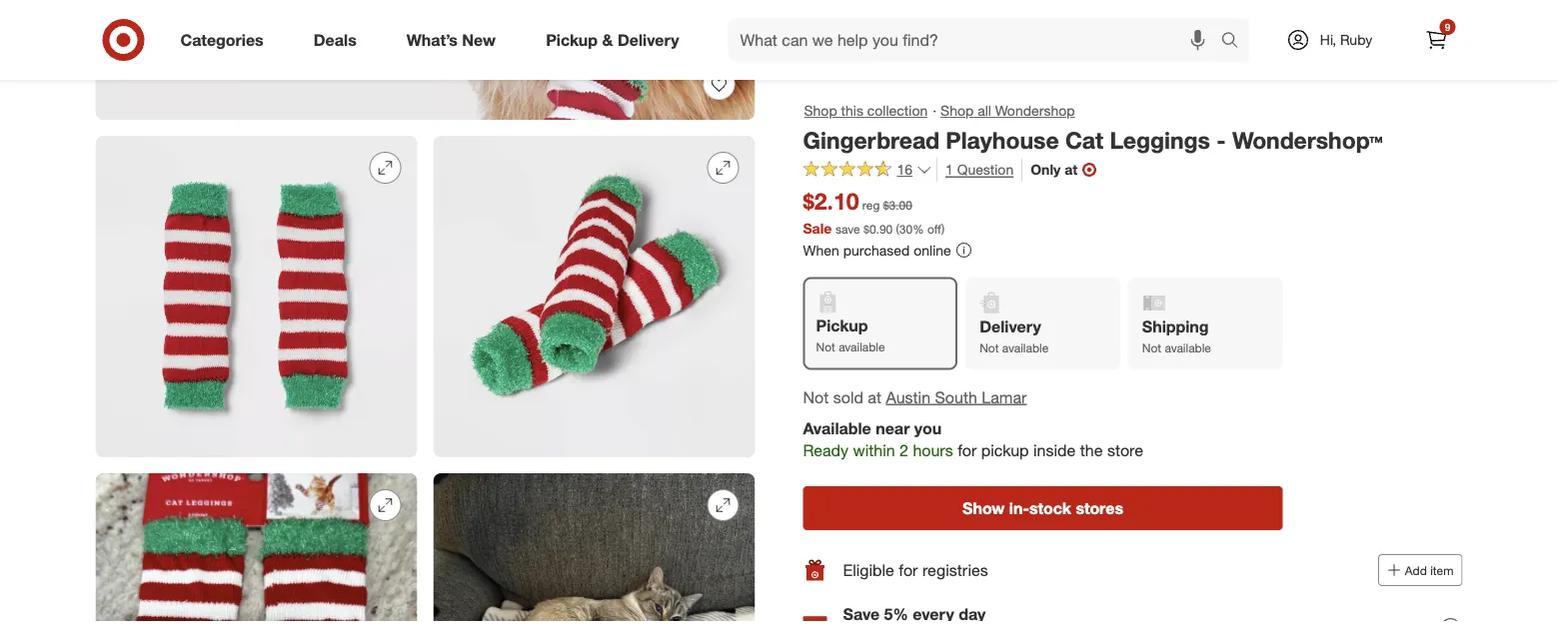 Task type: locate. For each thing, give the bounding box(es) containing it.
registries
[[923, 561, 989, 580]]

not left sold
[[803, 388, 829, 407]]

not up lamar
[[980, 340, 999, 355]]

pickup left &
[[546, 30, 598, 50]]

$
[[864, 221, 870, 236]]

available up lamar
[[1003, 340, 1049, 355]]

not inside shipping not available
[[1143, 340, 1162, 355]]

delivery not available
[[980, 317, 1049, 355]]

not for delivery
[[980, 340, 999, 355]]

south
[[935, 388, 978, 407]]

(
[[896, 221, 900, 236]]

delivery inside delivery not available
[[980, 317, 1042, 337]]

available inside shipping not available
[[1165, 340, 1212, 355]]

store
[[1108, 442, 1144, 461]]

not inside pickup not available
[[816, 339, 836, 354]]

when
[[803, 241, 840, 259]]

1 vertical spatial delivery
[[980, 317, 1042, 337]]

this
[[841, 102, 864, 119]]

delivery right &
[[618, 30, 679, 50]]

available down 'shipping'
[[1165, 340, 1212, 355]]

add
[[1406, 563, 1428, 578]]

for right hours
[[958, 442, 977, 461]]

pickup up sold
[[816, 316, 868, 336]]

0 vertical spatial pickup
[[546, 30, 598, 50]]

for inside available near you ready within 2 hours for pickup inside the store
[[958, 442, 977, 461]]

austin south lamar button
[[886, 386, 1027, 409]]

sale
[[803, 219, 832, 237]]

0 vertical spatial for
[[958, 442, 977, 461]]

show in-stock stores
[[963, 499, 1124, 518]]

0 vertical spatial at
[[1065, 161, 1078, 179]]

1 horizontal spatial available
[[1003, 340, 1049, 355]]

not up sold
[[816, 339, 836, 354]]

1 horizontal spatial shop
[[941, 102, 974, 119]]

1 question link
[[937, 159, 1014, 182]]

2 horizontal spatial available
[[1165, 340, 1212, 355]]

eligible
[[843, 561, 895, 580]]

for
[[958, 442, 977, 461], [899, 561, 918, 580]]

available
[[839, 339, 885, 354], [1003, 340, 1049, 355], [1165, 340, 1212, 355]]

shop this collection
[[804, 102, 928, 119]]

available up sold
[[839, 339, 885, 354]]

not sold at austin south lamar
[[803, 388, 1027, 407]]

0 horizontal spatial at
[[868, 388, 882, 407]]

1 horizontal spatial delivery
[[980, 317, 1042, 337]]

available inside pickup not available
[[839, 339, 885, 354]]

shop left this
[[804, 102, 838, 119]]

shop left 'all' on the top right of page
[[941, 102, 974, 119]]

1 horizontal spatial for
[[958, 442, 977, 461]]

pickup inside pickup not available
[[816, 316, 868, 336]]

1 vertical spatial pickup
[[816, 316, 868, 336]]

1 shop from the left
[[804, 102, 838, 119]]

0 horizontal spatial delivery
[[618, 30, 679, 50]]

delivery up lamar
[[980, 317, 1042, 337]]

0 vertical spatial delivery
[[618, 30, 679, 50]]

photo from @somdkittenfosters, 4 of 10 image
[[95, 474, 417, 623]]

pickup not available
[[816, 316, 885, 354]]

30
[[900, 221, 913, 236]]

categories
[[180, 30, 264, 50]]

pickup & delivery link
[[529, 18, 704, 62]]

$2.10
[[803, 188, 859, 216]]

0 horizontal spatial shop
[[804, 102, 838, 119]]

16 link
[[803, 159, 933, 183]]

available near you ready within 2 hours for pickup inside the store
[[803, 419, 1144, 461]]

wondershop™
[[1233, 126, 1383, 154]]

the
[[1081, 442, 1103, 461]]

playhouse
[[946, 126, 1060, 154]]

0 horizontal spatial available
[[839, 339, 885, 354]]

gingerbread playhouse cat leggings - wondershop&#8482;, 1 of 10 image
[[95, 0, 755, 120]]

9
[[1446, 20, 1451, 33]]

1 horizontal spatial pickup
[[816, 316, 868, 336]]

cat
[[1066, 126, 1104, 154]]

$3.00
[[884, 198, 913, 213]]

not for shipping
[[1143, 340, 1162, 355]]

item
[[1431, 563, 1454, 578]]

1 question
[[946, 161, 1014, 179]]

at right sold
[[868, 388, 882, 407]]

available for pickup
[[839, 339, 885, 354]]

What can we help you find? suggestions appear below search field
[[728, 18, 1226, 62]]

9 link
[[1415, 18, 1459, 62]]

shop
[[804, 102, 838, 119], [941, 102, 974, 119]]

ready
[[803, 442, 849, 461]]

16
[[897, 161, 913, 179]]

at
[[1065, 161, 1078, 179], [868, 388, 882, 407]]

pickup for &
[[546, 30, 598, 50]]

0 horizontal spatial pickup
[[546, 30, 598, 50]]

at right the only
[[1065, 161, 1078, 179]]

%
[[913, 221, 924, 236]]

not inside delivery not available
[[980, 340, 999, 355]]

hi,
[[1321, 31, 1337, 48]]

delivery
[[618, 30, 679, 50], [980, 317, 1042, 337]]

new
[[462, 30, 496, 50]]

only at
[[1031, 161, 1078, 179]]

all
[[978, 102, 992, 119]]

what's
[[407, 30, 458, 50]]

pickup
[[546, 30, 598, 50], [816, 316, 868, 336]]

gingerbread playhouse cat leggings - wondershop&#8482;, 2 of 10 image
[[95, 136, 417, 458]]

not down 'shipping'
[[1143, 340, 1162, 355]]

shipping not available
[[1143, 317, 1212, 355]]

photo from @somdkittenfosters, 5 of 10 image
[[433, 474, 755, 623]]

what's new
[[407, 30, 496, 50]]

available inside delivery not available
[[1003, 340, 1049, 355]]

leggings
[[1110, 126, 1211, 154]]

only
[[1031, 161, 1061, 179]]

for right eligible
[[899, 561, 918, 580]]

2 shop from the left
[[941, 102, 974, 119]]

0.90
[[870, 221, 893, 236]]

)
[[942, 221, 945, 236]]

1 vertical spatial at
[[868, 388, 882, 407]]

0 horizontal spatial for
[[899, 561, 918, 580]]

not
[[816, 339, 836, 354], [980, 340, 999, 355], [1143, 340, 1162, 355], [803, 388, 829, 407]]

in-
[[1010, 499, 1030, 518]]

available
[[803, 419, 872, 438]]



Task type: describe. For each thing, give the bounding box(es) containing it.
within
[[853, 442, 895, 461]]

search
[[1212, 32, 1260, 52]]

show
[[963, 499, 1005, 518]]

stores
[[1076, 499, 1124, 518]]

stock
[[1030, 499, 1072, 518]]

deals
[[314, 30, 357, 50]]

question
[[958, 161, 1014, 179]]

you
[[915, 419, 942, 438]]

hours
[[913, 442, 954, 461]]

gingerbread playhouse cat leggings - wondershop™
[[803, 126, 1383, 154]]

2
[[900, 442, 909, 461]]

$2.10 reg $3.00 sale save $ 0.90 ( 30 % off )
[[803, 188, 945, 237]]

collection
[[868, 102, 928, 119]]

near
[[876, 419, 910, 438]]

pickup
[[982, 442, 1029, 461]]

purchased
[[844, 241, 910, 259]]

when purchased online
[[803, 241, 952, 259]]

austin
[[886, 388, 931, 407]]

categories link
[[163, 18, 289, 62]]

add item button
[[1379, 555, 1463, 587]]

deals link
[[297, 18, 382, 62]]

off
[[928, 221, 942, 236]]

hi, ruby
[[1321, 31, 1373, 48]]

sold
[[834, 388, 864, 407]]

pickup for not
[[816, 316, 868, 336]]

search button
[[1212, 18, 1260, 66]]

&
[[602, 30, 613, 50]]

-
[[1217, 126, 1227, 154]]

1
[[946, 161, 954, 179]]

pickup & delivery
[[546, 30, 679, 50]]

gingerbread playhouse cat leggings - wondershop&#8482;, 3 of 10 image
[[433, 136, 755, 458]]

shop this collection link
[[803, 100, 929, 122]]

online
[[914, 241, 952, 259]]

ruby
[[1341, 31, 1373, 48]]

gingerbread
[[803, 126, 940, 154]]

available for shipping
[[1165, 340, 1212, 355]]

shop all wondershop
[[941, 102, 1075, 119]]

not for pickup
[[816, 339, 836, 354]]

what's new link
[[390, 18, 521, 62]]

reg
[[863, 198, 880, 213]]

wondershop
[[996, 102, 1075, 119]]

inside
[[1034, 442, 1076, 461]]

save
[[836, 221, 861, 236]]

show in-stock stores button
[[803, 487, 1283, 531]]

shipping
[[1143, 317, 1209, 337]]

1 vertical spatial for
[[899, 561, 918, 580]]

shop for shop this collection
[[804, 102, 838, 119]]

add item
[[1406, 563, 1454, 578]]

eligible for registries
[[843, 561, 989, 580]]

lamar
[[982, 388, 1027, 407]]

available for delivery
[[1003, 340, 1049, 355]]

shop for shop all wondershop
[[941, 102, 974, 119]]

1 horizontal spatial at
[[1065, 161, 1078, 179]]



Task type: vqa. For each thing, say whether or not it's contained in the screenshot.
the With photos
no



